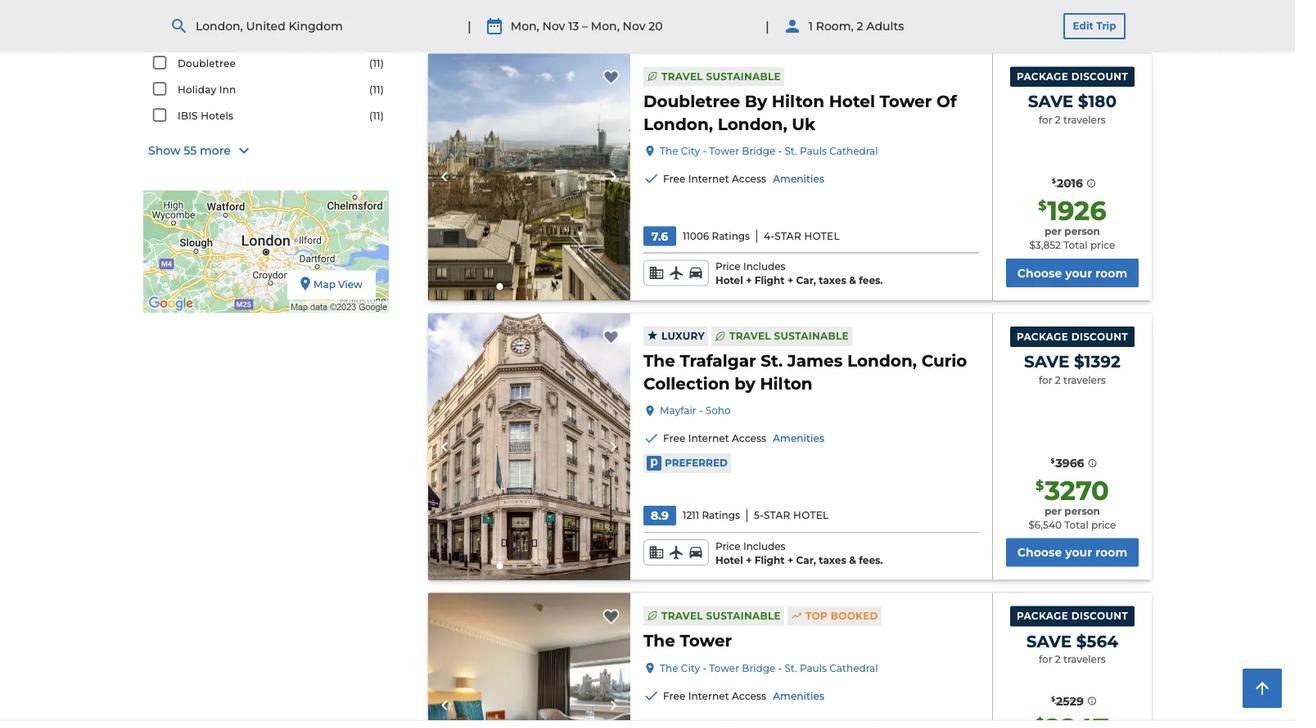 Task type: vqa. For each thing, say whether or not it's contained in the screenshot.
Ratings
yes



Task type: describe. For each thing, give the bounding box(es) containing it.
discount for 3270
[[1072, 331, 1128, 343]]

edit trip
[[1073, 20, 1117, 32]]

1 choose your room from the top
[[1018, 6, 1128, 20]]

trip
[[1097, 20, 1117, 32]]

travel sustainable for tower
[[662, 610, 781, 622]]

go to image #3 image for 3270
[[527, 564, 532, 569]]

pauls for tower
[[800, 663, 827, 674]]

room for 1926
[[1096, 266, 1128, 280]]

& for 3270
[[849, 554, 857, 566]]

includes for 1926
[[744, 261, 786, 273]]

free internet access amenities for 3270
[[663, 433, 825, 445]]

western
[[204, 31, 247, 43]]

package for 3270
[[1017, 331, 1069, 343]]

& for 1926
[[849, 274, 857, 286]]

more
[[200, 144, 231, 158]]

1 choose from the top
[[1018, 6, 1062, 20]]

price for 3270
[[716, 540, 741, 552]]

1 vertical spatial sustainable
[[774, 330, 849, 342]]

photo carousel region for 3270
[[428, 314, 631, 580]]

uk
[[792, 114, 816, 134]]

hotel right the '4-'
[[805, 230, 840, 242]]

travel sustainable for by
[[662, 70, 781, 82]]

by
[[745, 91, 767, 111]]

fees. for 1926
[[859, 274, 883, 286]]

for for 3270
[[1039, 374, 1053, 386]]

for 2 travelers for 1926
[[1039, 114, 1106, 126]]

$180
[[1078, 91, 1117, 112]]

3 amenities from the top
[[773, 690, 825, 702]]

free for 1926
[[663, 173, 686, 185]]

1 your from the top
[[1066, 6, 1093, 20]]

per for 1926
[[1045, 226, 1062, 237]]

sustainable for tower
[[706, 610, 781, 622]]

save $1392
[[1025, 352, 1121, 372]]

show
[[148, 144, 181, 158]]

1 go to image #1 image from the top
[[497, 23, 503, 30]]

show 55 more button
[[148, 141, 384, 161]]

city for the
[[681, 663, 700, 674]]

go to image #1 image for 3270
[[497, 563, 503, 570]]

holiday inn
[[178, 84, 236, 95]]

property building image for 3270
[[428, 314, 631, 580]]

0 vertical spatial hilton
[[178, 5, 209, 17]]

$3,852
[[1030, 239, 1061, 251]]

1 nov from the left
[[543, 19, 565, 33]]

hotel down 11006 ratings
[[716, 274, 743, 286]]

3 package discount from the top
[[1017, 611, 1128, 622]]

13
[[568, 19, 579, 33]]

fees. for 3270
[[859, 554, 883, 566]]

package discount for 3270
[[1017, 331, 1128, 343]]

2 for save $1392
[[1055, 374, 1061, 386]]

ibis
[[178, 110, 198, 122]]

2 vertical spatial save
[[1027, 631, 1072, 651]]

1 & from the top
[[849, 14, 857, 26]]

go to image #1 image for 1926
[[497, 283, 503, 290]]

room,
[[816, 19, 854, 33]]

1 go to image #4 image from the top
[[542, 24, 547, 29]]

5-
[[754, 510, 764, 522]]

room for 3270
[[1096, 546, 1128, 560]]

photo carousel region for 1926
[[428, 54, 631, 301]]

hotel right the 20
[[716, 14, 743, 26]]

the inside the trafalgar st. james london, curio collection by hilton
[[644, 351, 675, 371]]

person for 1926
[[1065, 226, 1101, 237]]

3966
[[1056, 456, 1085, 470]]

$564
[[1077, 631, 1119, 651]]

best
[[178, 31, 201, 43]]

hotel down 1211 ratings
[[716, 554, 743, 566]]

8.9
[[651, 509, 669, 523]]

show 55 more
[[148, 144, 231, 158]]

2 nov from the left
[[623, 19, 646, 33]]

map
[[314, 279, 336, 291]]

3 access from the top
[[732, 690, 767, 702]]

collection
[[644, 374, 730, 394]]

(11) for inn
[[369, 84, 384, 95]]

go to image #2 image for 1926
[[512, 284, 517, 289]]

by
[[735, 374, 756, 394]]

your for 1926
[[1066, 266, 1093, 280]]

3270
[[1045, 475, 1109, 506]]

choose your room button for 1926
[[1006, 259, 1139, 287]]

hotel inside doubletree by hilton hotel tower of london, london, uk
[[829, 91, 875, 111]]

1 room, 2 adults
[[809, 19, 904, 33]]

choose your room button for 3270
[[1006, 538, 1139, 567]]

ibis hotels
[[178, 110, 234, 122]]

doubletree for doubletree
[[178, 57, 236, 69]]

4-star hotel
[[764, 230, 840, 242]]

bridge for by
[[742, 145, 776, 157]]

doubletree by hilton hotel tower of london, london, uk element
[[644, 90, 979, 135]]

soho
[[706, 405, 731, 417]]

$ for 1926
[[1039, 198, 1047, 214]]

doubletree for doubletree by hilton hotel tower of london, london, uk
[[644, 91, 740, 111]]

internet for 3270
[[688, 433, 729, 445]]

choose for 3270
[[1018, 546, 1062, 560]]

property building image for 1926
[[428, 54, 631, 301]]

the tower
[[644, 631, 732, 651]]

55
[[184, 144, 197, 158]]

20
[[649, 19, 663, 33]]

best western
[[178, 31, 247, 43]]

star for 3270
[[764, 510, 791, 522]]

1 mon, from the left
[[511, 19, 539, 33]]

price includes hotel + flight + car, taxes & fees. for 1926
[[716, 261, 883, 286]]

save $564
[[1027, 631, 1119, 651]]

hotels
[[201, 110, 234, 122]]

james
[[788, 351, 843, 371]]

1 (11) from the top
[[369, 57, 384, 69]]

3 for from the top
[[1039, 654, 1053, 666]]

top booked
[[806, 610, 879, 622]]

2016
[[1057, 177, 1083, 191]]

2 right the room,
[[857, 19, 864, 33]]

internet for 1926
[[688, 173, 729, 185]]

car, for 1926
[[796, 274, 816, 286]]

st. inside the trafalgar st. james london, curio collection by hilton
[[761, 351, 783, 371]]

3 photo carousel region from the top
[[428, 593, 631, 721]]

united
[[246, 19, 286, 33]]

edit trip button
[[1064, 13, 1126, 39]]

save for 1926
[[1028, 91, 1074, 112]]

$ 3966
[[1051, 456, 1085, 470]]

taxes for 3270
[[819, 554, 847, 566]]

luxury
[[662, 330, 705, 342]]

for 2 travelers for 3270
[[1039, 374, 1106, 386]]

hilton inside doubletree by hilton hotel tower of london, london, uk
[[772, 91, 825, 111]]

hotel + flight + car, taxes & fees.
[[716, 14, 883, 26]]

$ for 2016
[[1052, 177, 1056, 185]]

$ for 3966
[[1051, 457, 1055, 465]]

ratings for 3270
[[702, 510, 740, 522]]

sustainable for by
[[706, 70, 781, 82]]

3 free from the top
[[663, 690, 686, 702]]

choose your room for 3270
[[1018, 546, 1128, 560]]



Task type: locate. For each thing, give the bounding box(es) containing it.
1 photo carousel region from the top
[[428, 54, 631, 301]]

1 vertical spatial travel
[[730, 330, 771, 342]]

kingdom
[[289, 19, 343, 33]]

package
[[1017, 71, 1069, 83], [1017, 331, 1069, 343], [1017, 611, 1069, 622]]

for for 1926
[[1039, 114, 1053, 126]]

1 access from the top
[[732, 173, 767, 185]]

1 city from the top
[[681, 145, 700, 157]]

hilton up uk
[[772, 91, 825, 111]]

car, down 4-star hotel
[[796, 274, 816, 286]]

| for mon, nov 13 – mon, nov 20
[[468, 18, 472, 34]]

1 go to image #2 image from the top
[[512, 24, 517, 29]]

1 vertical spatial access
[[732, 433, 767, 445]]

cathedral down doubletree by hilton hotel tower of london, london, uk element at the top
[[830, 145, 878, 157]]

free for 3270
[[663, 433, 686, 445]]

$ left '2016'
[[1052, 177, 1056, 185]]

preferred
[[665, 457, 728, 469]]

| for 1 room, 2 adults
[[766, 18, 770, 34]]

per for 3270
[[1045, 505, 1062, 517]]

3 your from the top
[[1066, 546, 1093, 560]]

2 package from the top
[[1017, 331, 1069, 343]]

0 vertical spatial property building image
[[428, 54, 631, 301]]

1 person from the top
[[1065, 226, 1101, 237]]

save left $564
[[1027, 631, 1072, 651]]

1 vertical spatial the city - tower bridge - st. pauls cathedral
[[660, 663, 878, 674]]

price down 3270
[[1092, 519, 1117, 531]]

st. for tower
[[785, 663, 797, 674]]

1 go to image #5 image from the top
[[556, 24, 561, 29]]

fees.
[[859, 14, 883, 26], [859, 274, 883, 286], [859, 554, 883, 566]]

per inside $ 3270 per person $6,540 total price
[[1045, 505, 1062, 517]]

$ inside $ 3270 per person $6,540 total price
[[1036, 477, 1044, 493]]

travel up "the tower"
[[662, 610, 703, 622]]

doubletree left by
[[644, 91, 740, 111]]

0 vertical spatial go to image #3 image
[[527, 24, 532, 29]]

car, left the adults
[[796, 14, 816, 26]]

3 & from the top
[[849, 554, 857, 566]]

2 person from the top
[[1065, 505, 1101, 517]]

3 travelers from the top
[[1064, 654, 1106, 666]]

0 vertical spatial for 2 travelers
[[1039, 114, 1106, 126]]

$ 1926 per person $3,852 total price
[[1030, 195, 1116, 251]]

person for 3270
[[1065, 505, 1101, 517]]

discount up $564
[[1072, 611, 1128, 622]]

ratings for 1926
[[712, 230, 750, 242]]

0 vertical spatial &
[[849, 14, 857, 26]]

save
[[1028, 91, 1074, 112], [1025, 352, 1070, 372], [1027, 631, 1072, 651]]

person inside $ 3270 per person $6,540 total price
[[1065, 505, 1101, 517]]

2 vertical spatial choose your room
[[1018, 546, 1128, 560]]

1 vertical spatial bridge
[[742, 663, 776, 674]]

1 vertical spatial taxes
[[819, 274, 847, 286]]

nov
[[543, 19, 565, 33], [623, 19, 646, 33]]

for 2 travelers down save $1392
[[1039, 374, 1106, 386]]

free internet access amenities up the '4-'
[[663, 173, 825, 185]]

package up save $180
[[1017, 71, 1069, 83]]

2529
[[1057, 694, 1084, 708]]

2 vertical spatial free
[[663, 690, 686, 702]]

1 per from the top
[[1045, 226, 1062, 237]]

0 vertical spatial price includes hotel + flight + car, taxes & fees.
[[716, 261, 883, 286]]

$ for 2529
[[1052, 695, 1056, 703]]

the tower element
[[644, 629, 732, 652]]

mon, right –
[[591, 19, 620, 33]]

doubletree up holiday inn
[[178, 57, 236, 69]]

1 package from the top
[[1017, 71, 1069, 83]]

0 vertical spatial amenities
[[773, 173, 825, 185]]

|
[[468, 18, 472, 34], [766, 18, 770, 34]]

hotel down 1 room, 2 adults
[[829, 91, 875, 111]]

0 vertical spatial sustainable
[[706, 70, 781, 82]]

1 vertical spatial free
[[663, 433, 686, 445]]

sustainable up by
[[706, 70, 781, 82]]

travelers down save $180
[[1064, 114, 1106, 126]]

2 price includes hotel + flight + car, taxes & fees. from the top
[[716, 540, 883, 566]]

1 vertical spatial discount
[[1072, 331, 1128, 343]]

0 vertical spatial the city - tower bridge - st. pauls cathedral
[[660, 145, 878, 157]]

free down the tower element
[[663, 690, 686, 702]]

cathedral for by
[[830, 145, 878, 157]]

map view
[[314, 279, 363, 291]]

save left $1392
[[1025, 352, 1070, 372]]

0 vertical spatial travelers
[[1064, 114, 1106, 126]]

3 taxes from the top
[[819, 554, 847, 566]]

go to image #5 image
[[556, 24, 561, 29], [556, 284, 561, 289], [556, 564, 561, 569]]

access for 3270
[[732, 433, 767, 445]]

1 travelers from the top
[[1064, 114, 1106, 126]]

2 per from the top
[[1045, 505, 1062, 517]]

price includes hotel + flight + car, taxes & fees. for 3270
[[716, 540, 883, 566]]

0 vertical spatial ratings
[[712, 230, 750, 242]]

access
[[732, 173, 767, 185], [732, 433, 767, 445], [732, 690, 767, 702]]

car,
[[796, 14, 816, 26], [796, 274, 816, 286], [796, 554, 816, 566]]

mon, left 13
[[511, 19, 539, 33]]

-
[[703, 145, 707, 157], [778, 145, 782, 157], [699, 405, 703, 417], [703, 663, 707, 674], [778, 663, 782, 674]]

person down 3966
[[1065, 505, 1101, 517]]

1 vertical spatial internet
[[688, 433, 729, 445]]

1 horizontal spatial mon,
[[591, 19, 620, 33]]

choose left edit trip button
[[1018, 6, 1062, 20]]

person inside $ 1926 per person $3,852 total price
[[1065, 226, 1101, 237]]

amenities
[[773, 173, 825, 185], [773, 433, 825, 445], [773, 690, 825, 702]]

travel
[[662, 70, 703, 82], [730, 330, 771, 342], [662, 610, 703, 622]]

2 the city - tower bridge - st. pauls cathedral from the top
[[660, 663, 878, 674]]

go to image #3 image
[[527, 24, 532, 29], [527, 284, 532, 289], [527, 564, 532, 569]]

0 vertical spatial go to image #2 image
[[512, 24, 517, 29]]

3 (11) from the top
[[369, 110, 384, 122]]

star right 1211 ratings
[[764, 510, 791, 522]]

flight down 5-
[[755, 554, 785, 566]]

flight down the '4-'
[[755, 274, 785, 286]]

choose your room for 1926
[[1018, 266, 1128, 280]]

pauls for by
[[800, 145, 827, 157]]

2 vertical spatial sustainable
[[706, 610, 781, 622]]

ratings right 1211
[[702, 510, 740, 522]]

2 vertical spatial fees.
[[859, 554, 883, 566]]

edit
[[1073, 20, 1094, 32]]

3 car, from the top
[[796, 554, 816, 566]]

flight
[[755, 14, 785, 26], [755, 274, 785, 286], [755, 554, 785, 566]]

$
[[1052, 177, 1056, 185], [1039, 198, 1047, 214], [1051, 457, 1055, 465], [1036, 477, 1044, 493], [1052, 695, 1056, 703]]

doubletree by hilton hotel tower of london, london, uk
[[644, 91, 957, 134]]

1211
[[683, 510, 700, 522]]

2 | from the left
[[766, 18, 770, 34]]

$6,540
[[1029, 519, 1062, 531]]

0 vertical spatial go to image #4 image
[[542, 24, 547, 29]]

0 vertical spatial for
[[1039, 114, 1053, 126]]

1 horizontal spatial |
[[766, 18, 770, 34]]

star right 11006 ratings
[[775, 230, 802, 242]]

7.6
[[652, 229, 668, 243]]

hilton up best
[[178, 5, 209, 17]]

free down mayfair
[[663, 433, 686, 445]]

package discount for 1926
[[1017, 71, 1128, 83]]

2 vertical spatial amenities
[[773, 690, 825, 702]]

go to image #3 image for 1926
[[527, 284, 532, 289]]

hotel
[[716, 14, 743, 26], [829, 91, 875, 111], [805, 230, 840, 242], [716, 274, 743, 286], [794, 510, 829, 522], [716, 554, 743, 566]]

1 free internet access amenities from the top
[[663, 173, 825, 185]]

amenities for 1926
[[773, 173, 825, 185]]

2 bridge from the top
[[742, 663, 776, 674]]

2 for from the top
[[1039, 374, 1053, 386]]

price down 1926
[[1091, 239, 1116, 251]]

0 vertical spatial fees.
[[859, 14, 883, 26]]

1926
[[1048, 195, 1107, 227]]

2 free internet access amenities from the top
[[663, 433, 825, 445]]

photo carousel region
[[428, 54, 631, 301], [428, 314, 631, 580], [428, 593, 631, 721]]

2 vertical spatial go to image #5 image
[[556, 564, 561, 569]]

the city - tower bridge - st. pauls cathedral for by
[[660, 145, 878, 157]]

travel for doubletree by hilton hotel tower of london, london, uk
[[662, 70, 703, 82]]

discount up '$180'
[[1072, 71, 1128, 83]]

travelers down save $1392
[[1064, 374, 1106, 386]]

choose down $6,540
[[1018, 546, 1062, 560]]

flight for 3270
[[755, 554, 785, 566]]

travelers for 3270
[[1064, 374, 1106, 386]]

your for 3270
[[1066, 546, 1093, 560]]

3 internet from the top
[[688, 690, 729, 702]]

+
[[746, 14, 752, 26], [788, 14, 794, 26], [746, 274, 752, 286], [788, 274, 794, 286], [746, 554, 752, 566], [788, 554, 794, 566]]

adults
[[867, 19, 904, 33]]

0 vertical spatial your
[[1066, 6, 1093, 20]]

11006 ratings
[[683, 230, 750, 242]]

$ left 1926
[[1039, 198, 1047, 214]]

2 down save $180
[[1055, 114, 1061, 126]]

2 pauls from the top
[[800, 663, 827, 674]]

travel sustainable up james
[[730, 330, 849, 342]]

price inside $ 1926 per person $3,852 total price
[[1091, 239, 1116, 251]]

1 vertical spatial price
[[1092, 519, 1117, 531]]

your
[[1066, 6, 1093, 20], [1066, 266, 1093, 280], [1066, 546, 1093, 560]]

1 vertical spatial choose your room button
[[1006, 259, 1139, 287]]

2 city from the top
[[681, 663, 700, 674]]

internet up preferred
[[688, 433, 729, 445]]

1 vertical spatial cathedral
[[830, 663, 878, 674]]

0 vertical spatial go to image #1 image
[[497, 23, 503, 30]]

taxes right 1
[[819, 14, 847, 26]]

2 for 2 travelers from the top
[[1039, 374, 1106, 386]]

1 vertical spatial includes
[[744, 540, 786, 552]]

3 go to image #3 image from the top
[[527, 564, 532, 569]]

package up save $564
[[1017, 611, 1069, 622]]

package discount up save $180
[[1017, 71, 1128, 83]]

choose your room down $3,852
[[1018, 266, 1128, 280]]

3 package from the top
[[1017, 611, 1069, 622]]

1 vertical spatial (11)
[[369, 84, 384, 95]]

2 choose from the top
[[1018, 266, 1062, 280]]

london, united kingdom
[[196, 19, 343, 33]]

room down $ 3270 per person $6,540 total price
[[1096, 546, 1128, 560]]

2 & from the top
[[849, 274, 857, 286]]

$ inside $ 2016
[[1052, 177, 1056, 185]]

1 vertical spatial st.
[[761, 351, 783, 371]]

choose your room down $6,540
[[1018, 546, 1128, 560]]

2 property building image from the top
[[428, 314, 631, 580]]

1
[[809, 19, 813, 33]]

discount for 1926
[[1072, 71, 1128, 83]]

travel sustainable up by
[[662, 70, 781, 82]]

2 choose your room from the top
[[1018, 266, 1128, 280]]

2 vertical spatial for
[[1039, 654, 1053, 666]]

1 vertical spatial go to image #4 image
[[542, 284, 547, 289]]

bridge
[[742, 145, 776, 157], [742, 663, 776, 674]]

the city - tower bridge - st. pauls cathedral down top
[[660, 663, 878, 674]]

1211 ratings
[[683, 510, 740, 522]]

nov left the 20
[[623, 19, 646, 33]]

2 vertical spatial internet
[[688, 690, 729, 702]]

package discount up save $564
[[1017, 611, 1128, 622]]

hilton inside the trafalgar st. james london, curio collection by hilton
[[760, 374, 813, 394]]

flight left 1
[[755, 14, 785, 26]]

of
[[937, 91, 957, 111]]

star for 1926
[[775, 230, 802, 242]]

3 go to image #1 image from the top
[[497, 563, 503, 570]]

travel sustainable up "the tower"
[[662, 610, 781, 622]]

pauls down uk
[[800, 145, 827, 157]]

3 go to image #2 image from the top
[[512, 564, 517, 569]]

2 vertical spatial your
[[1066, 546, 1093, 560]]

the city - tower bridge - st. pauls cathedral down uk
[[660, 145, 878, 157]]

1 fees. from the top
[[859, 14, 883, 26]]

travelers down save $564
[[1064, 654, 1106, 666]]

travel up trafalgar
[[730, 330, 771, 342]]

bridge for tower
[[742, 663, 776, 674]]

0 vertical spatial star
[[775, 230, 802, 242]]

2 free from the top
[[663, 433, 686, 445]]

1 bridge from the top
[[742, 145, 776, 157]]

car, for 3270
[[796, 554, 816, 566]]

includes
[[744, 261, 786, 273], [744, 540, 786, 552]]

go to image #2 image for 3270
[[512, 564, 517, 569]]

0 vertical spatial discount
[[1072, 71, 1128, 83]]

2 vertical spatial choose
[[1018, 546, 1062, 560]]

your down $ 1926 per person $3,852 total price
[[1066, 266, 1093, 280]]

2 amenities from the top
[[773, 433, 825, 445]]

0 vertical spatial choose your room button
[[1006, 0, 1139, 27]]

1 horizontal spatial nov
[[623, 19, 646, 33]]

holiday
[[178, 84, 217, 95]]

0 vertical spatial choose your room
[[1018, 6, 1128, 20]]

2 taxes from the top
[[819, 274, 847, 286]]

trafalgar
[[680, 351, 756, 371]]

ratings right 11006
[[712, 230, 750, 242]]

1 room from the top
[[1096, 6, 1128, 20]]

package for 1926
[[1017, 71, 1069, 83]]

price inside $ 3270 per person $6,540 total price
[[1092, 519, 1117, 531]]

1 vertical spatial person
[[1065, 505, 1101, 517]]

$ for 3270
[[1036, 477, 1044, 493]]

1 flight from the top
[[755, 14, 785, 26]]

2 car, from the top
[[796, 274, 816, 286]]

3 for 2 travelers from the top
[[1039, 654, 1106, 666]]

3 discount from the top
[[1072, 611, 1128, 622]]

hilton down james
[[760, 374, 813, 394]]

top
[[806, 610, 828, 622]]

2 vertical spatial discount
[[1072, 611, 1128, 622]]

travelers for 1926
[[1064, 114, 1106, 126]]

1 vertical spatial photo carousel region
[[428, 314, 631, 580]]

price for 3270
[[1092, 519, 1117, 531]]

booked
[[831, 610, 879, 622]]

1 free from the top
[[663, 173, 686, 185]]

3 go to image #4 image from the top
[[542, 564, 547, 569]]

2 vertical spatial access
[[732, 690, 767, 702]]

package discount up save $1392
[[1017, 331, 1128, 343]]

for 2 travelers
[[1039, 114, 1106, 126], [1039, 374, 1106, 386], [1039, 654, 1106, 666]]

flight for 1926
[[755, 274, 785, 286]]

mayfair
[[660, 405, 697, 417]]

price down 1211 ratings
[[716, 540, 741, 552]]

1 vertical spatial travel sustainable
[[730, 330, 849, 342]]

2 (11) from the top
[[369, 84, 384, 95]]

star
[[775, 230, 802, 242], [764, 510, 791, 522]]

2 vertical spatial photo carousel region
[[428, 593, 631, 721]]

tower inside doubletree by hilton hotel tower of london, london, uk
[[880, 91, 932, 111]]

free internet access amenities for 1926
[[663, 173, 825, 185]]

choose your room up edit
[[1018, 6, 1128, 20]]

free up 7.6
[[663, 173, 686, 185]]

$1392
[[1074, 352, 1121, 372]]

mon, nov 13 – mon, nov 20
[[511, 19, 663, 33]]

2 vertical spatial room
[[1096, 546, 1128, 560]]

discount up $1392
[[1072, 331, 1128, 343]]

taxes up top booked at the bottom right of page
[[819, 554, 847, 566]]

2 go to image #1 image from the top
[[497, 283, 503, 290]]

0 horizontal spatial nov
[[543, 19, 565, 33]]

includes down the '4-'
[[744, 261, 786, 273]]

1 vertical spatial price
[[716, 540, 741, 552]]

for 2 travelers down save $564
[[1039, 654, 1106, 666]]

$ inside $ 1926 per person $3,852 total price
[[1039, 198, 1047, 214]]

the city - tower bridge - st. pauls cathedral for tower
[[660, 663, 878, 674]]

0 vertical spatial cathedral
[[830, 145, 878, 157]]

price for 1926
[[1091, 239, 1116, 251]]

inn
[[219, 84, 236, 95]]

1 for from the top
[[1039, 114, 1053, 126]]

mayfair - soho
[[660, 405, 731, 417]]

st. for by
[[785, 145, 797, 157]]

1 includes from the top
[[744, 261, 786, 273]]

2 down save $564
[[1055, 654, 1061, 666]]

1 vertical spatial save
[[1025, 352, 1070, 372]]

1 vertical spatial for 2 travelers
[[1039, 374, 1106, 386]]

2 vertical spatial go to image #3 image
[[527, 564, 532, 569]]

includes for 3270
[[744, 540, 786, 552]]

(11)
[[369, 57, 384, 69], [369, 84, 384, 95], [369, 110, 384, 122]]

2 access from the top
[[732, 433, 767, 445]]

$ inside the $ 2529
[[1052, 695, 1056, 703]]

go to image #4 image
[[542, 24, 547, 29], [542, 284, 547, 289], [542, 564, 547, 569]]

go to image #4 image for 3270
[[542, 564, 547, 569]]

2 go to image #5 image from the top
[[556, 284, 561, 289]]

total for 3270
[[1065, 519, 1089, 531]]

1 vertical spatial per
[[1045, 505, 1062, 517]]

go to image #5 image for 1926
[[556, 284, 561, 289]]

0 vertical spatial go to image #5 image
[[556, 24, 561, 29]]

2 room from the top
[[1096, 266, 1128, 280]]

price down 11006 ratings
[[716, 261, 741, 273]]

save for 3270
[[1025, 352, 1070, 372]]

per inside $ 1926 per person $3,852 total price
[[1045, 226, 1062, 237]]

per up $3,852
[[1045, 226, 1062, 237]]

choose your room
[[1018, 6, 1128, 20], [1018, 266, 1128, 280], [1018, 546, 1128, 560]]

0 vertical spatial free internet access amenities
[[663, 173, 825, 185]]

5-star hotel
[[754, 510, 829, 522]]

bedroom image
[[428, 593, 631, 721]]

0 vertical spatial package discount
[[1017, 71, 1128, 83]]

0 vertical spatial save
[[1028, 91, 1074, 112]]

choose
[[1018, 6, 1062, 20], [1018, 266, 1062, 280], [1018, 546, 1062, 560]]

1 vertical spatial price includes hotel + flight + car, taxes & fees.
[[716, 540, 883, 566]]

1 horizontal spatial doubletree
[[644, 91, 740, 111]]

total right $6,540
[[1065, 519, 1089, 531]]

1 vertical spatial go to image #5 image
[[556, 284, 561, 289]]

the trafalgar st. james london, curio collection by hilton element
[[644, 350, 979, 395]]

1 vertical spatial go to image #1 image
[[497, 283, 503, 290]]

price includes hotel + flight + car, taxes & fees. down 4-star hotel
[[716, 261, 883, 286]]

0 vertical spatial bridge
[[742, 145, 776, 157]]

$ left 2529
[[1052, 695, 1056, 703]]

includes down 5-
[[744, 540, 786, 552]]

discount
[[1072, 71, 1128, 83], [1072, 331, 1128, 343], [1072, 611, 1128, 622]]

1 car, from the top
[[796, 14, 816, 26]]

1 vertical spatial go to image #2 image
[[512, 284, 517, 289]]

price includes hotel + flight + car, taxes & fees. down 5-star hotel
[[716, 540, 883, 566]]

for 2 travelers down save $180
[[1039, 114, 1106, 126]]

$ inside $ 3966
[[1051, 457, 1055, 465]]

0 vertical spatial travel
[[662, 70, 703, 82]]

choose down $3,852
[[1018, 266, 1062, 280]]

total inside $ 1926 per person $3,852 total price
[[1064, 239, 1088, 251]]

total inside $ 3270 per person $6,540 total price
[[1065, 519, 1089, 531]]

2 go to image #3 image from the top
[[527, 284, 532, 289]]

st.
[[785, 145, 797, 157], [761, 351, 783, 371], [785, 663, 797, 674]]

doubletree inside doubletree by hilton hotel tower of london, london, uk
[[644, 91, 740, 111]]

cathedral down booked
[[830, 663, 878, 674]]

2 your from the top
[[1066, 266, 1093, 280]]

1 choose your room button from the top
[[1006, 0, 1139, 27]]

hotel right 5-
[[794, 510, 829, 522]]

–
[[582, 19, 588, 33]]

1 vertical spatial ratings
[[702, 510, 740, 522]]

3 go to image #5 image from the top
[[556, 564, 561, 569]]

0 vertical spatial pauls
[[800, 145, 827, 157]]

2 vertical spatial free internet access amenities
[[663, 690, 825, 702]]

taxes
[[819, 14, 847, 26], [819, 274, 847, 286], [819, 554, 847, 566]]

travel for the tower
[[662, 610, 703, 622]]

1 vertical spatial amenities
[[773, 433, 825, 445]]

nov left 13
[[543, 19, 565, 33]]

2 internet from the top
[[688, 433, 729, 445]]

1 vertical spatial pauls
[[800, 663, 827, 674]]

$ 2016
[[1052, 177, 1083, 191]]

2 discount from the top
[[1072, 331, 1128, 343]]

total right $3,852
[[1064, 239, 1088, 251]]

1 internet from the top
[[688, 173, 729, 185]]

go to image #5 image for 3270
[[556, 564, 561, 569]]

your down $ 3270 per person $6,540 total price
[[1066, 546, 1093, 560]]

$ 3270 per person $6,540 total price
[[1029, 475, 1117, 531]]

2 cathedral from the top
[[830, 663, 878, 674]]

person down '2016'
[[1065, 226, 1101, 237]]

1 package discount from the top
[[1017, 71, 1128, 83]]

1 | from the left
[[468, 18, 472, 34]]

2 mon, from the left
[[591, 19, 620, 33]]

2 flight from the top
[[755, 274, 785, 286]]

3 room from the top
[[1096, 546, 1128, 560]]

price includes hotel + flight + car, taxes & fees.
[[716, 261, 883, 286], [716, 540, 883, 566]]

2 fees. from the top
[[859, 274, 883, 286]]

1 price from the top
[[716, 261, 741, 273]]

go to image #1 image
[[497, 23, 503, 30], [497, 283, 503, 290], [497, 563, 503, 570]]

travelers
[[1064, 114, 1106, 126], [1064, 374, 1106, 386], [1064, 654, 1106, 666]]

3 fees. from the top
[[859, 554, 883, 566]]

taxes for 1926
[[819, 274, 847, 286]]

1 discount from the top
[[1072, 71, 1128, 83]]

0 vertical spatial price
[[1091, 239, 1116, 251]]

2 package discount from the top
[[1017, 331, 1128, 343]]

11006
[[683, 230, 709, 242]]

cathedral for tower
[[830, 663, 878, 674]]

0 horizontal spatial |
[[468, 18, 472, 34]]

property building image
[[428, 54, 631, 301], [428, 314, 631, 580]]

2 vertical spatial travel
[[662, 610, 703, 622]]

$ 2529
[[1052, 694, 1084, 708]]

free internet access amenities down the tower element
[[663, 690, 825, 702]]

0 vertical spatial room
[[1096, 6, 1128, 20]]

taxes down 4-star hotel
[[819, 274, 847, 286]]

the
[[660, 145, 679, 157], [644, 351, 675, 371], [644, 631, 675, 651], [660, 663, 679, 674]]

2 for save $180
[[1055, 114, 1061, 126]]

1 price includes hotel + flight + car, taxes & fees. from the top
[[716, 261, 883, 286]]

access for 1926
[[732, 173, 767, 185]]

london, inside the trafalgar st. james london, curio collection by hilton
[[848, 351, 917, 371]]

3 free internet access amenities from the top
[[663, 690, 825, 702]]

hilton
[[178, 5, 209, 17], [772, 91, 825, 111], [760, 374, 813, 394]]

2 choose your room button from the top
[[1006, 259, 1139, 287]]

2 down save $1392
[[1055, 374, 1061, 386]]

the trafalgar st. james london, curio collection by hilton
[[644, 351, 968, 394]]

free internet access amenities down soho
[[663, 433, 825, 445]]

0 vertical spatial photo carousel region
[[428, 54, 631, 301]]

0 horizontal spatial doubletree
[[178, 57, 236, 69]]

1 taxes from the top
[[819, 14, 847, 26]]

2 travelers from the top
[[1064, 374, 1106, 386]]

1 vertical spatial doubletree
[[644, 91, 740, 111]]

price for 1926
[[716, 261, 741, 273]]

1 vertical spatial &
[[849, 274, 857, 286]]

0 vertical spatial st.
[[785, 145, 797, 157]]

person
[[1065, 226, 1101, 237], [1065, 505, 1101, 517]]

0 vertical spatial car,
[[796, 14, 816, 26]]

2 vertical spatial car,
[[796, 554, 816, 566]]

4-
[[764, 230, 775, 242]]

1 vertical spatial travelers
[[1064, 374, 1106, 386]]

internet up 11006 ratings
[[688, 173, 729, 185]]

internet
[[688, 173, 729, 185], [688, 433, 729, 445], [688, 690, 729, 702]]

1 for 2 travelers from the top
[[1039, 114, 1106, 126]]

0 vertical spatial total
[[1064, 239, 1088, 251]]

car, down 5-star hotel
[[796, 554, 816, 566]]

choose for 1926
[[1018, 266, 1062, 280]]

per up $6,540
[[1045, 505, 1062, 517]]

1 property building image from the top
[[428, 54, 631, 301]]

0 vertical spatial price
[[716, 261, 741, 273]]

free internet access amenities
[[663, 173, 825, 185], [663, 433, 825, 445], [663, 690, 825, 702]]

total for 1926
[[1064, 239, 1088, 251]]

for down save $564
[[1039, 654, 1053, 666]]

0 vertical spatial choose
[[1018, 6, 1062, 20]]

london,
[[196, 19, 243, 33], [644, 114, 713, 134], [718, 114, 788, 134], [848, 351, 917, 371]]

doubletree
[[178, 57, 236, 69], [644, 91, 740, 111]]

1 vertical spatial fees.
[[859, 274, 883, 286]]

tower
[[880, 91, 932, 111], [709, 145, 740, 157], [680, 631, 732, 651], [709, 663, 740, 674]]

(11) for hotels
[[369, 110, 384, 122]]

2 vertical spatial hilton
[[760, 374, 813, 394]]

room up 'trip'
[[1096, 6, 1128, 20]]

city for doubletree
[[681, 145, 700, 157]]

curio
[[922, 351, 968, 371]]

go to image #2 image
[[512, 24, 517, 29], [512, 284, 517, 289], [512, 564, 517, 569]]

2 photo carousel region from the top
[[428, 314, 631, 580]]

1 go to image #3 image from the top
[[527, 24, 532, 29]]

3 choose your room from the top
[[1018, 546, 1128, 560]]

pauls down top
[[800, 663, 827, 674]]

2 for save $564
[[1055, 654, 1061, 666]]

for down save $180
[[1039, 114, 1053, 126]]

internet down the tower element
[[688, 690, 729, 702]]

0 vertical spatial (11)
[[369, 57, 384, 69]]

2 price from the top
[[716, 540, 741, 552]]

view
[[338, 279, 363, 291]]

2 vertical spatial go to image #1 image
[[497, 563, 503, 570]]

for down save $1392
[[1039, 374, 1053, 386]]

save $180
[[1028, 91, 1117, 112]]

save left '$180'
[[1028, 91, 1074, 112]]

go to image #4 image for 1926
[[542, 284, 547, 289]]

amenities for 3270
[[773, 433, 825, 445]]



